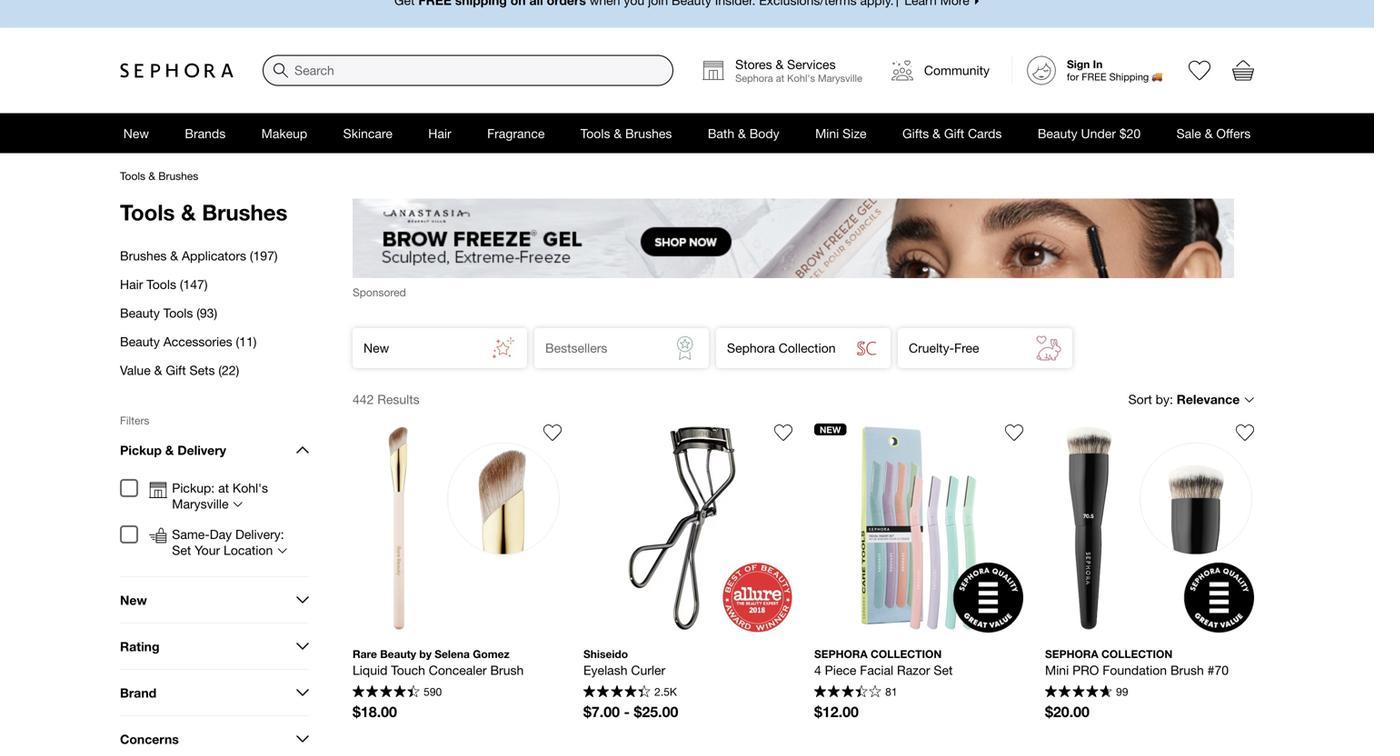 Task type: locate. For each thing, give the bounding box(es) containing it.
sephora inside sephora collection 4 piece facial razor set
[[815, 648, 868, 660]]

at up body at the top of page
[[776, 72, 785, 84]]

beauty up the touch
[[380, 648, 416, 660]]

stores & services sephora at kohl's marysville
[[736, 57, 863, 84]]

new link up results on the bottom left
[[353, 328, 527, 368]]

brushes up hair tools (147)
[[120, 248, 167, 263]]

set down the same-
[[172, 543, 191, 558]]

concerns button
[[120, 716, 309, 748]]

tools
[[581, 126, 610, 141], [120, 170, 145, 182], [120, 199, 175, 225], [147, 277, 176, 292], [163, 305, 193, 320]]

sephora
[[815, 648, 868, 660], [1046, 648, 1099, 660]]

bath & body link
[[690, 113, 798, 153]]

beauty inside rare beauty by selena gomez liquid touch concealer brush
[[380, 648, 416, 660]]

0 horizontal spatial sephora
[[815, 648, 868, 660]]

services
[[788, 57, 836, 72]]

& inside "link"
[[614, 126, 622, 141]]

2.5k reviews element
[[655, 686, 677, 698]]

selena
[[435, 648, 470, 660]]

rating button
[[120, 624, 309, 669]]

0 vertical spatial marysville
[[818, 72, 863, 84]]

community link
[[877, 42, 1005, 99]]

gift for sets
[[166, 363, 186, 378]]

gomez
[[473, 648, 510, 660]]

:
[[1170, 392, 1174, 407]]

sephora inside the sephora collection mini pro foundation brush #70
[[1046, 648, 1099, 660]]

stores
[[736, 57, 772, 72]]

image de bannière avec contenu sponsorisé image
[[353, 199, 1235, 278]]

4.5 stars element for $7.00 - $25.00
[[584, 685, 651, 700]]

1 horizontal spatial at
[[776, 72, 785, 84]]

0 horizontal spatial new link
[[105, 113, 167, 153]]

beauty for beauty accessories (11)
[[120, 334, 160, 349]]

sets
[[190, 363, 215, 378]]

1 horizontal spatial by
[[1156, 392, 1170, 407]]

0 horizontal spatial collection
[[871, 648, 942, 660]]

under
[[1082, 126, 1116, 141]]

0 horizontal spatial 4.5 stars element
[[353, 685, 420, 700]]

foundation
[[1103, 663, 1167, 678]]

set inside same-day delivery: set your location
[[172, 543, 191, 558]]

skincare link
[[325, 113, 411, 153]]

size
[[843, 126, 867, 141]]

0 horizontal spatial set
[[172, 543, 191, 558]]

1 horizontal spatial new link
[[353, 328, 527, 368]]

gifts
[[903, 126, 929, 141]]

2 sephora from the left
[[1046, 648, 1099, 660]]

1 horizontal spatial marysville
[[818, 72, 863, 84]]

brush
[[490, 663, 524, 678], [1171, 663, 1204, 678]]

by up the touch
[[419, 648, 432, 660]]

kohl's down the services
[[788, 72, 815, 84]]

1 vertical spatial kohl's
[[233, 481, 268, 496]]

$12.00
[[815, 703, 859, 720]]

new
[[123, 126, 149, 141], [364, 341, 389, 356], [820, 424, 841, 435], [120, 593, 147, 608]]

4.5 stars element up the $20.00
[[1046, 685, 1113, 700]]

gift left sets
[[166, 363, 186, 378]]

hair up the beauty tools (93) at left
[[120, 277, 143, 292]]

brands link
[[167, 113, 244, 153]]

collection up foundation
[[1102, 648, 1173, 660]]

sale & offers
[[1177, 126, 1251, 141]]

sign in to love sephora collection - mini pro foundation brush #70 image
[[1236, 423, 1255, 442]]

new link left brands
[[105, 113, 167, 153]]

1 vertical spatial hair
[[120, 277, 143, 292]]

sephora for piece
[[815, 648, 868, 660]]

tools inside "link"
[[581, 126, 610, 141]]

0 horizontal spatial at
[[218, 481, 229, 496]]

brushes
[[626, 126, 672, 141], [158, 170, 198, 182], [202, 199, 288, 225], [120, 248, 167, 263]]

0 vertical spatial set
[[172, 543, 191, 558]]

by right sort
[[1156, 392, 1170, 407]]

1 horizontal spatial set
[[934, 663, 953, 678]]

4.5 stars element up $18.00
[[353, 685, 420, 700]]

kohl's up delivery: on the bottom of page
[[233, 481, 268, 496]]

4.5 stars element
[[353, 685, 420, 700], [584, 685, 651, 700], [1046, 685, 1113, 700]]

results
[[378, 392, 420, 407]]

sephora left the collection
[[727, 341, 775, 356]]

1 horizontal spatial gift
[[945, 126, 965, 141]]

by inside rare beauty by selena gomez liquid touch concealer brush
[[419, 648, 432, 660]]

0 vertical spatial sephora
[[736, 72, 773, 84]]

beauty
[[1038, 126, 1078, 141], [120, 305, 160, 320], [120, 334, 160, 349], [380, 648, 416, 660]]

tools & brushes
[[581, 126, 672, 141], [120, 170, 198, 182], [120, 199, 288, 225]]

pro
[[1073, 663, 1100, 678]]

set right razor
[[934, 663, 953, 678]]

0 vertical spatial at
[[776, 72, 785, 84]]

0 horizontal spatial marysville
[[172, 496, 229, 511]]

pickup
[[120, 443, 162, 458]]

1 vertical spatial set
[[934, 663, 953, 678]]

collection inside the sephora collection mini pro foundation brush #70
[[1102, 648, 1173, 660]]

beauty for beauty under $20
[[1038, 126, 1078, 141]]

0 horizontal spatial by
[[419, 648, 432, 660]]

sephora collection - 4 piece facial razor set image
[[815, 423, 1024, 633]]

1 vertical spatial mini
[[1046, 663, 1069, 678]]

0 vertical spatial gift
[[945, 126, 965, 141]]

1 4.5 stars element from the left
[[353, 685, 420, 700]]

sort
[[1129, 392, 1153, 407]]

new inside button
[[120, 593, 147, 608]]

1 vertical spatial marysville
[[172, 496, 229, 511]]

gift for cards
[[945, 126, 965, 141]]

collection
[[779, 341, 836, 356]]

touch
[[391, 663, 425, 678]]

brushes & applicators (197)
[[120, 248, 278, 263]]

bestsellers
[[546, 341, 608, 356]]

pickup & delivery
[[120, 443, 226, 458]]

marysville inside "stores & services sephora at kohl's marysville"
[[818, 72, 863, 84]]

brush down gomez
[[490, 663, 524, 678]]

2 4.5 stars element from the left
[[584, 685, 651, 700]]

0 vertical spatial kohl's
[[788, 72, 815, 84]]

makeup
[[262, 126, 308, 141]]

same-day delivery: set your location
[[172, 527, 284, 558]]

hair link
[[411, 113, 469, 153]]

0 vertical spatial new link
[[105, 113, 167, 153]]

1 horizontal spatial sephora
[[1046, 648, 1099, 660]]

3 4.5 stars element from the left
[[1046, 685, 1113, 700]]

new up rating
[[120, 593, 147, 608]]

tools & brushes link
[[563, 113, 690, 153]]

0 horizontal spatial hair
[[120, 277, 143, 292]]

beauty tools (93) link
[[120, 299, 309, 327]]

sephora up pro
[[1046, 648, 1099, 660]]

81 reviews element
[[886, 686, 898, 698]]

same-day delivery: set your location button
[[172, 526, 304, 558]]

0 vertical spatial hair
[[428, 126, 452, 141]]

beauty inside 'dropdown button'
[[1038, 126, 1078, 141]]

1 brush from the left
[[490, 663, 524, 678]]

hair for hair tools (147)
[[120, 277, 143, 292]]

sign in for free shipping 🚚
[[1067, 58, 1163, 83]]

at inside "stores & services sephora at kohl's marysville"
[[776, 72, 785, 84]]

body
[[750, 126, 780, 141]]

1 horizontal spatial 4.5 stars element
[[584, 685, 651, 700]]

2.5k
[[655, 686, 677, 698]]

mini inside mini size link
[[816, 126, 839, 141]]

1 sephora from the left
[[815, 648, 868, 660]]

gift left cards
[[945, 126, 965, 141]]

0 horizontal spatial mini
[[816, 126, 839, 141]]

1 horizontal spatial mini
[[1046, 663, 1069, 678]]

brush inside rare beauty by selena gomez liquid touch concealer brush
[[490, 663, 524, 678]]

beauty up the value
[[120, 334, 160, 349]]

4.5 stars element up '-'
[[584, 685, 651, 700]]

collection inside sephora collection 4 piece facial razor set
[[871, 648, 942, 660]]

filters
[[120, 414, 150, 427]]

for
[[1067, 71, 1079, 83]]

rating
[[120, 639, 160, 654]]

mini left pro
[[1046, 663, 1069, 678]]

free
[[955, 341, 980, 356]]

hair
[[428, 126, 452, 141], [120, 277, 143, 292]]

sephora collection link
[[716, 328, 891, 368]]

2 collection from the left
[[1102, 648, 1173, 660]]

set
[[172, 543, 191, 558], [934, 663, 953, 678]]

$25.00
[[634, 703, 679, 720]]

location
[[224, 543, 273, 558]]

sign in to love shiseido - eyelash curler image
[[775, 423, 793, 442]]

hair down search search field
[[428, 126, 452, 141]]

1 vertical spatial by
[[419, 648, 432, 660]]

2 horizontal spatial 4.5 stars element
[[1046, 685, 1113, 700]]

2 brush from the left
[[1171, 663, 1204, 678]]

mini size
[[816, 126, 867, 141]]

None search field
[[263, 55, 674, 86]]

pickup & delivery button
[[120, 427, 309, 473]]

0 horizontal spatial kohl's
[[233, 481, 268, 496]]

marysville down pickup:
[[172, 496, 229, 511]]

marysville
[[818, 72, 863, 84], [172, 496, 229, 511]]

sephora
[[736, 72, 773, 84], [727, 341, 775, 356]]

1 horizontal spatial hair
[[428, 126, 452, 141]]

tools & brushes inside "link"
[[581, 126, 672, 141]]

sephora up "piece"
[[815, 648, 868, 660]]

brush left #70
[[1171, 663, 1204, 678]]

sale & offers button
[[1159, 113, 1269, 153]]

None field
[[263, 55, 674, 86]]

brushes up (197)
[[202, 199, 288, 225]]

0 horizontal spatial brush
[[490, 663, 524, 678]]

1 collection from the left
[[871, 648, 942, 660]]

in
[[1093, 58, 1103, 71]]

liquid
[[353, 663, 388, 678]]

81
[[886, 686, 898, 698]]

beauty left under
[[1038, 126, 1078, 141]]

1 horizontal spatial kohl's
[[788, 72, 815, 84]]

shiseido
[[584, 648, 628, 660]]

gift
[[945, 126, 965, 141], [166, 363, 186, 378]]

0 horizontal spatial gift
[[166, 363, 186, 378]]

collection up razor
[[871, 648, 942, 660]]

0 vertical spatial mini
[[816, 126, 839, 141]]

1 vertical spatial new link
[[353, 328, 527, 368]]

-
[[624, 703, 630, 720]]

razor
[[897, 663, 931, 678]]

marysville down the services
[[818, 72, 863, 84]]

value & gift sets (22) link
[[120, 356, 309, 385]]

at right pickup:
[[218, 481, 229, 496]]

(197)
[[250, 248, 278, 263]]

skincare
[[343, 126, 393, 141]]

beauty down hair tools (147)
[[120, 305, 160, 320]]

1 vertical spatial at
[[218, 481, 229, 496]]

mini left size
[[816, 126, 839, 141]]

pickup:
[[172, 481, 215, 496]]

piece
[[825, 663, 857, 678]]

1 vertical spatial gift
[[166, 363, 186, 378]]

sephora down 'stores'
[[736, 72, 773, 84]]

makeup link
[[244, 113, 325, 153]]

1 horizontal spatial brush
[[1171, 663, 1204, 678]]

0 vertical spatial tools & brushes
[[581, 126, 672, 141]]

brushes left 'bath'
[[626, 126, 672, 141]]

1 horizontal spatial collection
[[1102, 648, 1173, 660]]



Task type: describe. For each thing, give the bounding box(es) containing it.
collection for foundation
[[1102, 648, 1173, 660]]

1 vertical spatial tools & brushes
[[120, 170, 198, 182]]

cruelty-free
[[909, 341, 980, 356]]

mini inside the sephora collection mini pro foundation brush #70
[[1046, 663, 1069, 678]]

sephora inside "stores & services sephora at kohl's marysville"
[[736, 72, 773, 84]]

free
[[1082, 71, 1107, 83]]

$20.00
[[1046, 703, 1090, 720]]

pickup: at kohl's marysville
[[172, 481, 268, 511]]

concealer
[[429, 663, 487, 678]]

sephora homepage image
[[120, 63, 234, 78]]

eyelash
[[584, 663, 628, 678]]

4.5 stars element for $20.00
[[1046, 685, 1113, 700]]

(22)
[[219, 363, 239, 378]]

kohl's inside pickup: at kohl's marysville
[[233, 481, 268, 496]]

$18.00
[[353, 703, 397, 720]]

cruelty-
[[909, 341, 955, 356]]

(11)
[[236, 334, 257, 349]]

brushes down brands link
[[158, 170, 198, 182]]

$7.00
[[584, 703, 620, 720]]

sign
[[1067, 58, 1090, 71]]

beauty tools (93)
[[120, 305, 217, 320]]

mini size link
[[798, 113, 885, 153]]

bath
[[708, 126, 735, 141]]

sephora for pro
[[1046, 648, 1099, 660]]

concerns
[[120, 732, 179, 747]]

442
[[353, 392, 374, 407]]

🚚
[[1152, 71, 1163, 83]]

sign in to love sephora collection - 4 piece facial razor set image
[[1006, 423, 1024, 442]]

#70
[[1208, 663, 1229, 678]]

(147)
[[180, 277, 208, 292]]

sale
[[1177, 126, 1202, 141]]

442 results
[[353, 392, 420, 407]]

curler
[[631, 663, 666, 678]]

kohl's inside "stores & services sephora at kohl's marysville"
[[788, 72, 815, 84]]

day
[[210, 527, 232, 542]]

rare beauty by selena gomez - liquid touch concealer brush image
[[353, 423, 562, 633]]

3.5 stars element
[[815, 685, 882, 700]]

sephora collection mini pro foundation brush #70
[[1046, 648, 1229, 678]]

cruelty-free link
[[898, 328, 1073, 368]]

1 vertical spatial sephora
[[727, 341, 775, 356]]

fragrance link
[[469, 113, 563, 153]]

bath & body
[[708, 126, 780, 141]]

sephora collection
[[727, 341, 836, 356]]

facial
[[860, 663, 894, 678]]

brushes & applicators (197) link
[[120, 241, 309, 270]]

brand button
[[120, 670, 309, 716]]

applicators
[[182, 248, 246, 263]]

590
[[424, 686, 442, 698]]

value & gift sets (22)
[[120, 363, 239, 378]]

590 reviews element
[[424, 686, 442, 698]]

shiseido eyelash curler
[[584, 648, 666, 678]]

gifts & gift cards
[[903, 126, 1002, 141]]

new right sign in to love shiseido - eyelash curler image
[[820, 424, 841, 435]]

new up 442 results
[[364, 341, 389, 356]]

same-
[[172, 527, 210, 542]]

gifts & gift cards link
[[885, 113, 1020, 153]]

$20
[[1120, 126, 1141, 141]]

beauty accessories (11) link
[[120, 327, 309, 356]]

new link for bestsellers link
[[353, 328, 527, 368]]

2 vertical spatial tools & brushes
[[120, 199, 288, 225]]

collection for facial
[[871, 648, 942, 660]]

sign in to love rare beauty by selena gomez - liquid touch concealer brush image
[[544, 423, 562, 442]]

your
[[195, 543, 220, 558]]

Search search field
[[264, 56, 673, 85]]

rare beauty by selena gomez liquid touch concealer brush
[[353, 648, 524, 678]]

set inside sephora collection 4 piece facial razor set
[[934, 663, 953, 678]]

0 vertical spatial by
[[1156, 392, 1170, 407]]

$7.00 - $25.00
[[584, 703, 679, 720]]

offers
[[1217, 126, 1251, 141]]

sephora collection - mini pro foundation brush #70 image
[[1046, 423, 1255, 633]]

99 reviews element
[[1117, 686, 1129, 698]]

brands
[[185, 126, 226, 141]]

new link for brands link
[[105, 113, 167, 153]]

4
[[815, 663, 822, 678]]

brush inside the sephora collection mini pro foundation brush #70
[[1171, 663, 1204, 678]]

accessories
[[163, 334, 232, 349]]

shiseido - eyelash curler image
[[584, 423, 793, 633]]

value
[[120, 363, 151, 378]]

99
[[1117, 686, 1129, 698]]

at inside pickup: at kohl's marysville
[[218, 481, 229, 496]]

go to basket image
[[1233, 60, 1255, 81]]

& inside "stores & services sephora at kohl's marysville"
[[776, 57, 784, 72]]

rare
[[353, 648, 377, 660]]

sponsored
[[353, 286, 406, 298]]

beauty accessories (11)
[[120, 334, 257, 349]]

brushes inside "link"
[[626, 126, 672, 141]]

4.5 stars element for $18.00
[[353, 685, 420, 700]]

pickup: at kohl's marysville button
[[172, 480, 304, 512]]

relevance
[[1177, 392, 1240, 407]]

community
[[925, 63, 990, 78]]

marysville inside pickup: at kohl's marysville
[[172, 496, 229, 511]]

delivery:
[[235, 527, 284, 542]]

shipping
[[1110, 71, 1149, 83]]

cards
[[968, 126, 1002, 141]]

fragrance
[[487, 126, 545, 141]]

new left brands
[[123, 126, 149, 141]]

sephora collection 4 piece facial razor set
[[815, 648, 953, 678]]

beauty for beauty tools (93)
[[120, 305, 160, 320]]

hair for hair
[[428, 126, 452, 141]]

(93)
[[197, 305, 217, 320]]



Task type: vqa. For each thing, say whether or not it's contained in the screenshot.
'only' in the Only at Sephora (165) 'link'
no



